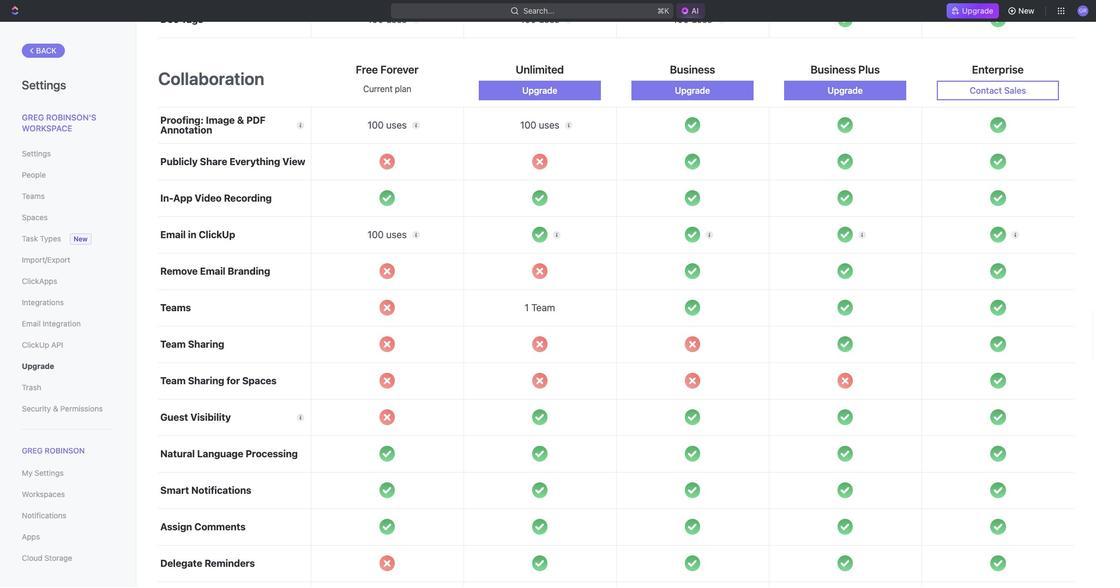 Task type: describe. For each thing, give the bounding box(es) containing it.
forever
[[381, 63, 419, 76]]

contact sales
[[970, 85, 1026, 95]]

contact
[[970, 85, 1002, 95]]

greg robinson's workspace
[[22, 112, 96, 133]]

remove
[[160, 265, 198, 277]]

plus
[[858, 63, 880, 76]]

trash
[[22, 383, 41, 392]]

email in clickup
[[160, 229, 235, 240]]

smart notifications
[[160, 485, 251, 496]]

pdf
[[246, 114, 265, 126]]

team for team sharing
[[160, 338, 186, 350]]

back link
[[22, 44, 65, 58]]

1 team
[[525, 302, 555, 313]]

import/export
[[22, 255, 70, 264]]

task
[[22, 234, 38, 243]]

settings link
[[22, 145, 114, 163]]

new inside settings element
[[74, 235, 88, 243]]

business for business plus
[[811, 63, 856, 76]]

publicly
[[160, 156, 198, 167]]

guest
[[160, 411, 188, 423]]

my
[[22, 469, 32, 478]]

⌘k
[[657, 6, 669, 15]]

robinson's
[[46, 112, 96, 122]]

email for email integration
[[22, 319, 41, 328]]

cloud storage link
[[22, 549, 114, 568]]

team sharing for spaces
[[160, 375, 277, 386]]

upgrade for unlimited
[[522, 85, 557, 95]]

spaces link
[[22, 208, 114, 227]]

language
[[197, 448, 243, 459]]

in-app video recording
[[160, 192, 272, 204]]

sales
[[1004, 85, 1026, 95]]

task types
[[22, 234, 61, 243]]

clickup api
[[22, 340, 63, 350]]

workspace
[[22, 123, 72, 133]]

1 vertical spatial email
[[200, 265, 225, 277]]

upgrade button for business plus
[[784, 80, 906, 100]]

business plus
[[811, 63, 880, 76]]

close image for team sharing for spaces
[[532, 373, 548, 389]]

smart
[[160, 485, 189, 496]]

notifications link
[[22, 507, 114, 525]]

in
[[188, 229, 196, 240]]

people
[[22, 170, 46, 179]]

proofing:
[[160, 114, 204, 126]]

0 vertical spatial settings
[[22, 78, 66, 92]]

upgrade for business
[[675, 85, 710, 95]]

proofing: image & pdf annotation
[[160, 114, 265, 136]]

contact sales button
[[937, 80, 1059, 100]]

settings element
[[0, 22, 136, 587]]

tags
[[181, 13, 203, 25]]

free
[[356, 63, 378, 76]]

email for email in clickup
[[160, 229, 186, 240]]

guest visibility
[[160, 411, 231, 423]]

0 vertical spatial team
[[531, 302, 555, 313]]

annotation
[[160, 124, 212, 136]]

natural language processing
[[160, 448, 298, 459]]

current
[[363, 84, 393, 94]]

cloud storage
[[22, 554, 72, 563]]

team for team sharing for spaces
[[160, 375, 186, 386]]

upgrade inside settings element
[[22, 362, 54, 371]]

delegate
[[160, 558, 202, 569]]

reminders
[[205, 558, 255, 569]]

enterprise
[[972, 63, 1024, 76]]

cloud
[[22, 554, 42, 563]]

close image for remove email branding
[[532, 264, 548, 279]]

security
[[22, 404, 51, 413]]

sharing for team sharing for spaces
[[188, 375, 224, 386]]

types
[[40, 234, 61, 243]]

my settings
[[22, 469, 64, 478]]

plan
[[395, 84, 411, 94]]

recording
[[224, 192, 272, 204]]

new button
[[1003, 2, 1041, 20]]

integrations
[[22, 298, 64, 307]]

assign
[[160, 521, 192, 533]]



Task type: locate. For each thing, give the bounding box(es) containing it.
2 business from the left
[[811, 63, 856, 76]]

clickup
[[199, 229, 235, 240], [22, 340, 49, 350]]

delegate reminders
[[160, 558, 255, 569]]

gr button
[[1074, 2, 1092, 20]]

0 horizontal spatial clickup
[[22, 340, 49, 350]]

1 horizontal spatial spaces
[[242, 375, 277, 386]]

1 vertical spatial &
[[53, 404, 58, 413]]

sharing
[[188, 338, 224, 350], [188, 375, 224, 386]]

sharing left for
[[188, 375, 224, 386]]

0 vertical spatial teams
[[22, 191, 45, 201]]

greg inside greg robinson's workspace
[[22, 112, 44, 122]]

business
[[670, 63, 715, 76], [811, 63, 856, 76]]

trash link
[[22, 378, 114, 397]]

0 horizontal spatial new
[[74, 235, 88, 243]]

email integration link
[[22, 315, 114, 333]]

2 vertical spatial team
[[160, 375, 186, 386]]

workspaces
[[22, 490, 65, 499]]

settings down the back "link"
[[22, 78, 66, 92]]

clickup left the api
[[22, 340, 49, 350]]

spaces up task
[[22, 213, 48, 222]]

1 horizontal spatial new
[[1018, 6, 1034, 15]]

&
[[237, 114, 244, 126], [53, 404, 58, 413]]

unlimited
[[516, 63, 564, 76]]

greg
[[22, 112, 44, 122], [22, 446, 43, 455]]

0 horizontal spatial business
[[670, 63, 715, 76]]

2 vertical spatial email
[[22, 319, 41, 328]]

clickup inside settings element
[[22, 340, 49, 350]]

1 sharing from the top
[[188, 338, 224, 350]]

email integration
[[22, 319, 81, 328]]

in-
[[160, 192, 173, 204]]

everything
[[229, 156, 280, 167]]

2 horizontal spatial email
[[200, 265, 225, 277]]

settings
[[22, 78, 66, 92], [22, 149, 51, 158], [35, 469, 64, 478]]

& inside proofing: image & pdf annotation
[[237, 114, 244, 126]]

1 vertical spatial settings
[[22, 149, 51, 158]]

integrations link
[[22, 293, 114, 312]]

0 horizontal spatial teams
[[22, 191, 45, 201]]

1 vertical spatial notifications
[[22, 511, 66, 520]]

1 vertical spatial new
[[74, 235, 88, 243]]

spaces right for
[[242, 375, 277, 386]]

2 horizontal spatial upgrade button
[[784, 80, 906, 100]]

app
[[173, 192, 192, 204]]

team sharing
[[160, 338, 224, 350]]

new inside new 'button'
[[1018, 6, 1034, 15]]

uses
[[386, 13, 407, 25], [539, 13, 559, 25], [692, 13, 712, 25], [386, 119, 407, 131], [539, 119, 559, 131], [386, 229, 407, 240]]

1 vertical spatial clickup
[[22, 340, 49, 350]]

0 horizontal spatial &
[[53, 404, 58, 413]]

0 vertical spatial new
[[1018, 6, 1034, 15]]

email left the in
[[160, 229, 186, 240]]

2 greg from the top
[[22, 446, 43, 455]]

& right security
[[53, 404, 58, 413]]

teams down remove
[[160, 302, 191, 313]]

my settings link
[[22, 464, 114, 483]]

collaboration
[[158, 68, 264, 89]]

teams inside settings element
[[22, 191, 45, 201]]

current plan
[[363, 84, 411, 94]]

2 upgrade button from the left
[[631, 80, 754, 100]]

1 horizontal spatial &
[[237, 114, 244, 126]]

0 vertical spatial sharing
[[188, 338, 224, 350]]

1
[[525, 302, 529, 313]]

1 upgrade button from the left
[[479, 80, 601, 100]]

remove email branding
[[160, 265, 270, 277]]

view
[[282, 156, 305, 167]]

greg for greg robinson
[[22, 446, 43, 455]]

robinson
[[45, 446, 85, 455]]

1 vertical spatial spaces
[[242, 375, 277, 386]]

0 vertical spatial greg
[[22, 112, 44, 122]]

notifications down workspaces
[[22, 511, 66, 520]]

1 vertical spatial upgrade link
[[22, 357, 114, 376]]

1 greg from the top
[[22, 112, 44, 122]]

gr
[[1079, 7, 1087, 14]]

notifications inside notifications link
[[22, 511, 66, 520]]

video
[[195, 192, 222, 204]]

0 vertical spatial clickup
[[199, 229, 235, 240]]

team
[[531, 302, 555, 313], [160, 338, 186, 350], [160, 375, 186, 386]]

spaces inside settings element
[[22, 213, 48, 222]]

1 horizontal spatial business
[[811, 63, 856, 76]]

1 vertical spatial greg
[[22, 446, 43, 455]]

natural
[[160, 448, 195, 459]]

upgrade button
[[479, 80, 601, 100], [631, 80, 754, 100], [784, 80, 906, 100]]

for
[[227, 375, 240, 386]]

upgrade
[[962, 6, 993, 15], [522, 85, 557, 95], [675, 85, 710, 95], [828, 85, 863, 95], [22, 362, 54, 371]]

1 business from the left
[[670, 63, 715, 76]]

publicly share everything view
[[160, 156, 305, 167]]

0 vertical spatial notifications
[[191, 485, 251, 496]]

1 horizontal spatial clickup
[[199, 229, 235, 240]]

upgrade button for business
[[631, 80, 754, 100]]

clickapps link
[[22, 272, 114, 291]]

greg for greg robinson's workspace
[[22, 112, 44, 122]]

3 upgrade button from the left
[[784, 80, 906, 100]]

teams link
[[22, 187, 114, 206]]

visibility
[[190, 411, 231, 423]]

1 horizontal spatial notifications
[[191, 485, 251, 496]]

teams
[[22, 191, 45, 201], [160, 302, 191, 313]]

email inside settings element
[[22, 319, 41, 328]]

teams down people
[[22, 191, 45, 201]]

settings right my
[[35, 469, 64, 478]]

share
[[200, 156, 227, 167]]

0 vertical spatial &
[[237, 114, 244, 126]]

& left pdf
[[237, 114, 244, 126]]

import/export link
[[22, 251, 114, 269]]

sharing up team sharing for spaces at bottom
[[188, 338, 224, 350]]

0 horizontal spatial upgrade button
[[479, 80, 601, 100]]

0 vertical spatial spaces
[[22, 213, 48, 222]]

greg robinson
[[22, 446, 85, 455]]

0 vertical spatial upgrade link
[[947, 3, 999, 19]]

ai button
[[676, 3, 705, 19]]

2 sharing from the top
[[188, 375, 224, 386]]

greg up my
[[22, 446, 43, 455]]

permissions
[[60, 404, 103, 413]]

upgrade link up the trash link
[[22, 357, 114, 376]]

branding
[[228, 265, 270, 277]]

apps link
[[22, 528, 114, 546]]

settings up people
[[22, 149, 51, 158]]

2 vertical spatial settings
[[35, 469, 64, 478]]

integration
[[43, 319, 81, 328]]

1 vertical spatial team
[[160, 338, 186, 350]]

check image
[[685, 117, 700, 133], [685, 154, 700, 170], [837, 154, 853, 170], [379, 190, 395, 206], [532, 190, 548, 206], [685, 190, 700, 206], [532, 227, 548, 243], [685, 227, 700, 243], [837, 227, 853, 243], [990, 264, 1006, 279], [837, 300, 853, 316], [990, 300, 1006, 316], [990, 337, 1006, 352], [532, 410, 548, 425], [837, 410, 853, 425], [990, 410, 1006, 425], [379, 446, 395, 462], [532, 446, 548, 462], [685, 446, 700, 462], [990, 446, 1006, 462], [379, 483, 395, 498], [532, 483, 548, 498], [990, 483, 1006, 498], [379, 519, 395, 535], [532, 519, 548, 535], [685, 519, 700, 535], [990, 519, 1006, 535], [685, 556, 700, 571], [837, 556, 853, 571], [990, 556, 1006, 571]]

0 horizontal spatial notifications
[[22, 511, 66, 520]]

& inside settings element
[[53, 404, 58, 413]]

doc tags
[[160, 13, 203, 25]]

upgrade for business plus
[[828, 85, 863, 95]]

1 vertical spatial teams
[[160, 302, 191, 313]]

doc
[[160, 13, 179, 25]]

clickup api link
[[22, 336, 114, 354]]

1 horizontal spatial email
[[160, 229, 186, 240]]

close image
[[532, 154, 548, 170], [532, 264, 548, 279], [532, 373, 548, 389], [837, 373, 853, 389]]

security & permissions
[[22, 404, 103, 413]]

1 horizontal spatial upgrade button
[[631, 80, 754, 100]]

upgrade button for unlimited
[[479, 80, 601, 100]]

assign comments
[[160, 521, 246, 533]]

storage
[[45, 554, 72, 563]]

apps
[[22, 532, 40, 542]]

email
[[160, 229, 186, 240], [200, 265, 225, 277], [22, 319, 41, 328]]

check image
[[837, 117, 853, 133], [990, 117, 1006, 133], [990, 154, 1006, 170], [837, 190, 853, 206], [990, 190, 1006, 206], [990, 227, 1006, 243], [685, 264, 700, 279], [837, 264, 853, 279], [685, 300, 700, 316], [837, 337, 853, 352], [990, 373, 1006, 389], [685, 410, 700, 425], [837, 446, 853, 462], [685, 483, 700, 498], [837, 483, 853, 498], [837, 519, 853, 535], [532, 556, 548, 571]]

notifications down 'language'
[[191, 485, 251, 496]]

workspaces link
[[22, 485, 114, 504]]

image
[[206, 114, 235, 126]]

business for business
[[670, 63, 715, 76]]

free forever
[[356, 63, 419, 76]]

people link
[[22, 166, 114, 184]]

0 horizontal spatial upgrade link
[[22, 357, 114, 376]]

email right remove
[[200, 265, 225, 277]]

back
[[36, 46, 57, 55]]

ai
[[691, 6, 699, 15]]

clickup right the in
[[199, 229, 235, 240]]

email up clickup api
[[22, 319, 41, 328]]

upgrade link
[[947, 3, 999, 19], [22, 357, 114, 376]]

clickapps
[[22, 276, 57, 286]]

search...
[[523, 6, 554, 15]]

0 horizontal spatial email
[[22, 319, 41, 328]]

close image
[[379, 154, 395, 170], [379, 264, 395, 279], [379, 300, 395, 316], [379, 337, 395, 352], [532, 337, 548, 352], [685, 337, 700, 352], [379, 373, 395, 389], [685, 373, 700, 389], [379, 410, 395, 425], [379, 556, 395, 571]]

0 vertical spatial email
[[160, 229, 186, 240]]

comments
[[194, 521, 246, 533]]

100 uses
[[368, 13, 407, 25], [520, 13, 559, 25], [673, 13, 712, 25], [368, 119, 407, 131], [520, 119, 559, 131], [368, 229, 407, 240]]

greg up workspace
[[22, 112, 44, 122]]

notifications
[[191, 485, 251, 496], [22, 511, 66, 520]]

api
[[51, 340, 63, 350]]

1 vertical spatial sharing
[[188, 375, 224, 386]]

close image for publicly share everything view
[[532, 154, 548, 170]]

1 horizontal spatial upgrade link
[[947, 3, 999, 19]]

upgrade link left new 'button'
[[947, 3, 999, 19]]

1 horizontal spatial teams
[[160, 302, 191, 313]]

0 horizontal spatial spaces
[[22, 213, 48, 222]]

security & permissions link
[[22, 400, 114, 418]]

sharing for team sharing
[[188, 338, 224, 350]]



Task type: vqa. For each thing, say whether or not it's contained in the screenshot.


